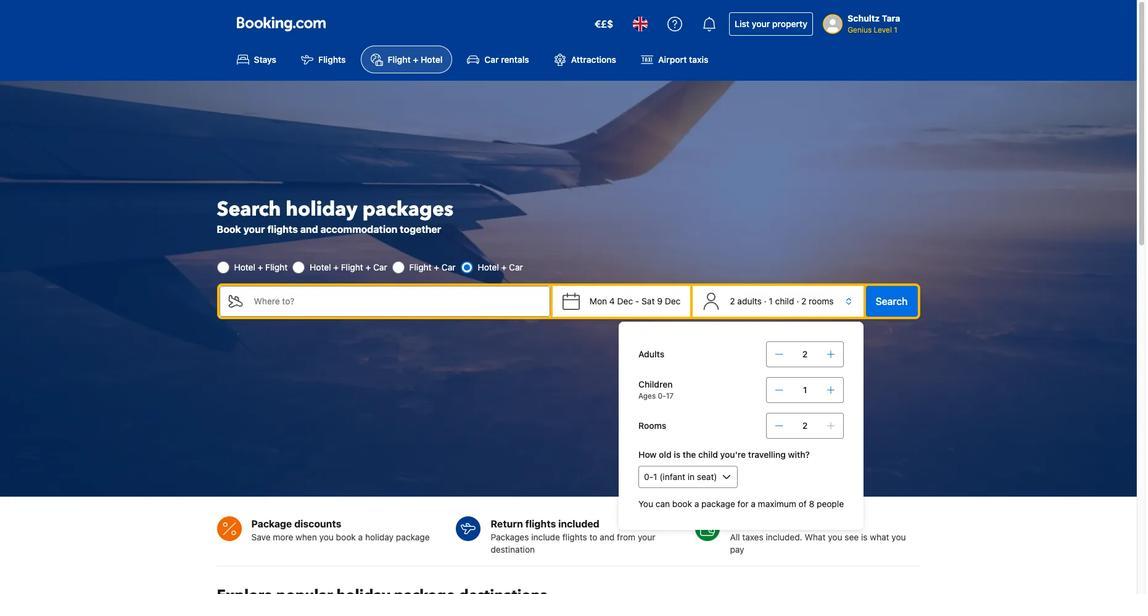 Task type: locate. For each thing, give the bounding box(es) containing it.
2 vertical spatial flights
[[562, 532, 587, 543]]

0 vertical spatial flights
[[267, 224, 298, 235]]

airport taxis link
[[631, 46, 718, 74]]

child right adults
[[775, 296, 794, 306]]

2 horizontal spatial your
[[752, 19, 770, 29]]

1 vertical spatial and
[[600, 532, 615, 543]]

1 horizontal spatial is
[[861, 532, 868, 543]]

child
[[775, 296, 794, 306], [698, 450, 718, 460]]

1 vertical spatial child
[[698, 450, 718, 460]]

rentals
[[501, 54, 529, 65]]

pay
[[730, 545, 744, 555]]

€£$ button
[[587, 9, 621, 39]]

0 horizontal spatial you
[[319, 532, 334, 543]]

what
[[805, 532, 826, 543]]

1 vertical spatial holiday
[[365, 532, 394, 543]]

your right from
[[638, 532, 655, 543]]

+ for flight + hotel
[[413, 54, 418, 65]]

2 you from the left
[[828, 532, 842, 543]]

+ for hotel + flight
[[258, 262, 263, 272]]

you down discounts
[[319, 532, 334, 543]]

package
[[251, 519, 292, 530]]

attractions link
[[544, 46, 626, 74]]

0 horizontal spatial child
[[698, 450, 718, 460]]

a inside 'package discounts save more when you book a holiday package'
[[358, 532, 363, 543]]

1 horizontal spatial holiday
[[365, 532, 394, 543]]

1 vertical spatial book
[[336, 532, 356, 543]]

car
[[484, 54, 499, 65], [373, 262, 387, 272], [442, 262, 456, 272], [509, 262, 523, 272]]

car rentals link
[[457, 46, 539, 74]]

1 horizontal spatial book
[[672, 499, 692, 510]]

when
[[296, 532, 317, 543]]

adults
[[638, 349, 664, 360]]

2 left adults
[[730, 296, 735, 306]]

search
[[217, 196, 281, 223], [876, 296, 908, 307]]

0 horizontal spatial package
[[396, 532, 430, 543]]

child right the
[[698, 450, 718, 460]]

package
[[701, 499, 735, 510], [396, 532, 430, 543]]

flights for holiday
[[267, 224, 298, 235]]

+
[[413, 54, 418, 65], [258, 262, 263, 272], [333, 262, 339, 272], [366, 262, 371, 272], [434, 262, 439, 272], [501, 262, 507, 272]]

a right the for
[[751, 499, 756, 510]]

see
[[845, 532, 859, 543]]

is right old
[[674, 450, 681, 460]]

travelling
[[748, 450, 786, 460]]

0 horizontal spatial ·
[[764, 296, 767, 306]]

+ inside flight + hotel link
[[413, 54, 418, 65]]

your right book
[[243, 224, 265, 235]]

2 horizontal spatial flights
[[562, 532, 587, 543]]

to
[[589, 532, 597, 543]]

0 vertical spatial is
[[674, 450, 681, 460]]

schultz tara genius level 1
[[848, 13, 900, 35]]

a right when
[[358, 532, 363, 543]]

-
[[635, 296, 639, 306]]

1 horizontal spatial child
[[775, 296, 794, 306]]

0 horizontal spatial search
[[217, 196, 281, 223]]

0 vertical spatial child
[[775, 296, 794, 306]]

book inside 'package discounts save more when you book a holiday package'
[[336, 532, 356, 543]]

flights up hotel + flight
[[267, 224, 298, 235]]

+ for hotel + flight + car
[[333, 262, 339, 272]]

dec
[[617, 296, 633, 306], [665, 296, 681, 306]]

and right the to
[[600, 532, 615, 543]]

dec right 9
[[665, 296, 681, 306]]

3 you from the left
[[892, 532, 906, 543]]

1 horizontal spatial you
[[828, 532, 842, 543]]

17
[[666, 392, 674, 401]]

hotel + flight + car
[[310, 262, 387, 272]]

and
[[300, 224, 318, 235], [600, 532, 615, 543]]

· left the rooms
[[797, 296, 799, 306]]

flights inside the search holiday packages book your flights and accommodation together
[[267, 224, 298, 235]]

list
[[735, 19, 750, 29]]

0 horizontal spatial and
[[300, 224, 318, 235]]

2 horizontal spatial a
[[751, 499, 756, 510]]

book
[[672, 499, 692, 510], [336, 532, 356, 543]]

more
[[273, 532, 293, 543]]

people
[[817, 499, 844, 510]]

0 vertical spatial book
[[672, 499, 692, 510]]

and left accommodation
[[300, 224, 318, 235]]

children
[[638, 379, 673, 390]]

included.
[[766, 532, 802, 543]]

no
[[730, 519, 743, 530]]

0 vertical spatial package
[[701, 499, 735, 510]]

is
[[674, 450, 681, 460], [861, 532, 868, 543]]

sat
[[642, 296, 655, 306]]

0 horizontal spatial holiday
[[286, 196, 358, 223]]

all
[[730, 532, 740, 543]]

flights
[[267, 224, 298, 235], [525, 519, 556, 530], [562, 532, 587, 543]]

and inside return flights included packages include flights to and from your destination
[[600, 532, 615, 543]]

booking.com online hotel reservations image
[[237, 17, 325, 31]]

2 horizontal spatial 1
[[894, 25, 897, 35]]

1 horizontal spatial flights
[[525, 519, 556, 530]]

list your property link
[[729, 12, 813, 36]]

flights down included
[[562, 532, 587, 543]]

hotel + flight
[[234, 262, 288, 272]]

hotel + car
[[478, 262, 523, 272]]

0 horizontal spatial your
[[243, 224, 265, 235]]

together
[[400, 224, 441, 235]]

1 · from the left
[[764, 296, 767, 306]]

flight inside flight + hotel link
[[388, 54, 411, 65]]

hotel
[[421, 54, 443, 65], [234, 262, 255, 272], [310, 262, 331, 272], [478, 262, 499, 272]]

flights up include
[[525, 519, 556, 530]]

rooms
[[638, 421, 666, 431]]

1 horizontal spatial and
[[600, 532, 615, 543]]

0 vertical spatial your
[[752, 19, 770, 29]]

1 horizontal spatial 1
[[803, 385, 807, 395]]

2 left the rooms
[[801, 296, 806, 306]]

hotel for hotel + car
[[478, 262, 499, 272]]

book
[[217, 224, 241, 235]]

you left see
[[828, 532, 842, 543]]

1 vertical spatial is
[[861, 532, 868, 543]]

search inside search button
[[876, 296, 908, 307]]

tara
[[882, 13, 900, 23]]

your
[[752, 19, 770, 29], [243, 224, 265, 235], [638, 532, 655, 543]]

1 you from the left
[[319, 532, 334, 543]]

your right list on the right of the page
[[752, 19, 770, 29]]

book right can
[[672, 499, 692, 510]]

+ for hotel + car
[[501, 262, 507, 272]]

a
[[694, 499, 699, 510], [751, 499, 756, 510], [358, 532, 363, 543]]

0 horizontal spatial flights
[[267, 224, 298, 235]]

holiday inside 'package discounts save more when you book a holiday package'
[[365, 532, 394, 543]]

1 horizontal spatial package
[[701, 499, 735, 510]]

a right can
[[694, 499, 699, 510]]

and inside the search holiday packages book your flights and accommodation together
[[300, 224, 318, 235]]

schultz
[[848, 13, 880, 23]]

0 vertical spatial holiday
[[286, 196, 358, 223]]

flight + hotel
[[388, 54, 443, 65]]

rooms
[[809, 296, 834, 306]]

· right adults
[[764, 296, 767, 306]]

9
[[657, 296, 662, 306]]

1 vertical spatial your
[[243, 224, 265, 235]]

flight
[[388, 54, 411, 65], [265, 262, 288, 272], [341, 262, 363, 272], [409, 262, 432, 272]]

book down discounts
[[336, 532, 356, 543]]

1 vertical spatial package
[[396, 532, 430, 543]]

1 horizontal spatial your
[[638, 532, 655, 543]]

you right what
[[892, 532, 906, 543]]

stays link
[[227, 46, 286, 74]]

1 horizontal spatial ·
[[797, 296, 799, 306]]

1 vertical spatial 1
[[769, 296, 773, 306]]

2 horizontal spatial you
[[892, 532, 906, 543]]

2 up "with?" in the bottom right of the page
[[802, 421, 808, 431]]

1 vertical spatial search
[[876, 296, 908, 307]]

1 horizontal spatial dec
[[665, 296, 681, 306]]

0 vertical spatial and
[[300, 224, 318, 235]]

1 horizontal spatial search
[[876, 296, 908, 307]]

search inside the search holiday packages book your flights and accommodation together
[[217, 196, 281, 223]]

dec left -
[[617, 296, 633, 306]]

0 horizontal spatial book
[[336, 532, 356, 543]]

2
[[730, 296, 735, 306], [801, 296, 806, 306], [802, 349, 808, 360], [802, 421, 808, 431]]

0 horizontal spatial a
[[358, 532, 363, 543]]

0 vertical spatial search
[[217, 196, 281, 223]]

0 vertical spatial 1
[[894, 25, 897, 35]]

Where to? field
[[244, 286, 550, 317]]

2 vertical spatial your
[[638, 532, 655, 543]]

1
[[894, 25, 897, 35], [769, 296, 773, 306], [803, 385, 807, 395]]

0 horizontal spatial dec
[[617, 296, 633, 306]]

ages
[[638, 392, 656, 401]]

attractions
[[571, 54, 616, 65]]

flights
[[318, 54, 346, 65]]

packages
[[362, 196, 453, 223]]

is right see
[[861, 532, 868, 543]]

airport taxis
[[658, 54, 708, 65]]

flights link
[[291, 46, 356, 74]]



Task type: vqa. For each thing, say whether or not it's contained in the screenshot.
Attractions link
yes



Task type: describe. For each thing, give the bounding box(es) containing it.
the
[[683, 450, 696, 460]]

package discounts save more when you book a holiday package
[[251, 519, 430, 543]]

no hidden costs all taxes included. what you see is what you pay
[[730, 519, 906, 555]]

search for search holiday packages book your flights and accommodation together
[[217, 196, 281, 223]]

accommodation
[[320, 224, 398, 235]]

flight + hotel link
[[361, 46, 452, 74]]

you inside 'package discounts save more when you book a holiday package'
[[319, 532, 334, 543]]

hotel inside flight + hotel link
[[421, 54, 443, 65]]

car rentals
[[484, 54, 529, 65]]

mon 4 dec - sat 9 dec
[[590, 296, 681, 306]]

stays
[[254, 54, 276, 65]]

is inside no hidden costs all taxes included. what you see is what you pay
[[861, 532, 868, 543]]

hidden
[[746, 519, 779, 530]]

hotel for hotel + flight
[[234, 262, 255, 272]]

flights for flights
[[562, 532, 587, 543]]

how old is the child you're travelling with?
[[638, 450, 810, 460]]

your inside return flights included packages include flights to and from your destination
[[638, 532, 655, 543]]

flight + car
[[409, 262, 456, 272]]

2 dec from the left
[[665, 296, 681, 306]]

2 down 2 adults · 1 child · 2 rooms
[[802, 349, 808, 360]]

you
[[638, 499, 653, 510]]

genius
[[848, 25, 872, 35]]

of
[[799, 499, 807, 510]]

1 vertical spatial flights
[[525, 519, 556, 530]]

property
[[772, 19, 808, 29]]

maximum
[[758, 499, 796, 510]]

old
[[659, 450, 672, 460]]

you can book a package for a maximum of 8 people
[[638, 499, 844, 510]]

child for the
[[698, 450, 718, 460]]

2 vertical spatial 1
[[803, 385, 807, 395]]

0 horizontal spatial 1
[[769, 296, 773, 306]]

8
[[809, 499, 814, 510]]

you're
[[720, 450, 746, 460]]

return flights included packages include flights to and from your destination
[[491, 519, 655, 555]]

children ages 0-17
[[638, 379, 674, 401]]

+ for flight + car
[[434, 262, 439, 272]]

1 horizontal spatial a
[[694, 499, 699, 510]]

what
[[870, 532, 889, 543]]

list your property
[[735, 19, 808, 29]]

€£$
[[595, 19, 613, 30]]

airport
[[658, 54, 687, 65]]

include
[[531, 532, 560, 543]]

search for search
[[876, 296, 908, 307]]

adults
[[737, 296, 762, 306]]

child for 1
[[775, 296, 794, 306]]

from
[[617, 532, 635, 543]]

2 · from the left
[[797, 296, 799, 306]]

taxis
[[689, 54, 708, 65]]

taxes
[[742, 532, 763, 543]]

for
[[738, 499, 749, 510]]

search holiday packages book your flights and accommodation together
[[217, 196, 453, 235]]

0-
[[658, 392, 666, 401]]

your inside the search holiday packages book your flights and accommodation together
[[243, 224, 265, 235]]

how
[[638, 450, 657, 460]]

packages
[[491, 532, 529, 543]]

costs
[[781, 519, 807, 530]]

included
[[558, 519, 599, 530]]

1 inside schultz tara genius level 1
[[894, 25, 897, 35]]

destination
[[491, 545, 535, 555]]

0 horizontal spatial is
[[674, 450, 681, 460]]

level
[[874, 25, 892, 35]]

search button
[[866, 286, 918, 317]]

holiday inside the search holiday packages book your flights and accommodation together
[[286, 196, 358, 223]]

discounts
[[294, 519, 341, 530]]

can
[[656, 499, 670, 510]]

2 adults · 1 child · 2 rooms
[[730, 296, 834, 306]]

package inside 'package discounts save more when you book a holiday package'
[[396, 532, 430, 543]]

1 dec from the left
[[617, 296, 633, 306]]

4
[[609, 296, 615, 306]]

return
[[491, 519, 523, 530]]

with?
[[788, 450, 810, 460]]

mon
[[590, 296, 607, 306]]

save
[[251, 532, 271, 543]]

hotel for hotel + flight + car
[[310, 262, 331, 272]]



